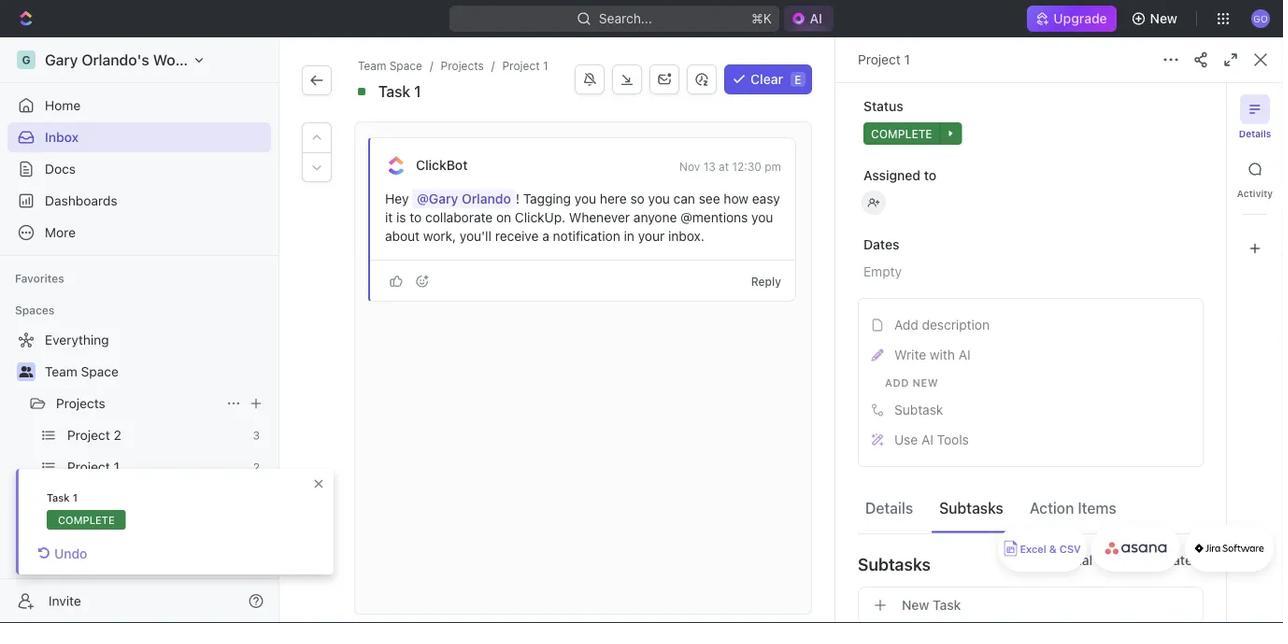 Task type: vqa. For each thing, say whether or not it's contained in the screenshot.
Home
yes



Task type: locate. For each thing, give the bounding box(es) containing it.
1 vertical spatial complete
[[58, 514, 115, 526]]

1 vertical spatial to
[[410, 210, 422, 225]]

0 vertical spatial team
[[358, 59, 386, 72]]

0 vertical spatial team space link
[[354, 56, 426, 75]]

1 horizontal spatial projects link
[[437, 56, 488, 75]]

2 horizontal spatial ai
[[959, 347, 971, 363]]

tagging
[[523, 191, 571, 207]]

0 vertical spatial details
[[1239, 128, 1272, 139]]

‎task down team space / projects / project 1
[[379, 83, 411, 101]]

subtasks button
[[932, 491, 1011, 525]]

new button
[[1124, 4, 1189, 34]]

add left new
[[885, 377, 910, 389]]

upgrade link
[[1028, 6, 1117, 32]]

clear
[[751, 72, 783, 87]]

home
[[45, 98, 81, 113]]

0 vertical spatial space
[[390, 59, 422, 72]]

add
[[895, 317, 919, 333], [885, 377, 910, 389]]

@gary orlando button
[[412, 189, 516, 208]]

0 vertical spatial new
[[1151, 11, 1178, 26]]

1 horizontal spatial 2
[[253, 461, 260, 474]]

0 horizontal spatial ai
[[810, 11, 823, 26]]

complete
[[871, 127, 933, 140], [58, 514, 115, 526]]

use
[[895, 432, 918, 448]]

reply button
[[744, 270, 789, 293]]

work,
[[423, 229, 456, 244]]

to inside ! tagging you here so you can see how easy it is to collaborate on clickup. whenever anyone @mentions you about work, you'll receive a notification in your inbox.
[[410, 210, 422, 225]]

empty
[[864, 264, 902, 280]]

subtasks button
[[858, 542, 1204, 587]]

go button
[[1246, 4, 1276, 34]]

ai right use
[[922, 432, 934, 448]]

description
[[922, 317, 990, 333]]

subtasks down the tools in the bottom of the page
[[940, 499, 1004, 517]]

0 vertical spatial ‎task
[[379, 83, 411, 101]]

1 horizontal spatial project 1 link
[[499, 56, 552, 75]]

ai
[[810, 11, 823, 26], [959, 347, 971, 363], [922, 432, 934, 448]]

is
[[396, 210, 406, 225]]

details down use
[[866, 499, 914, 517]]

team up the ‎task 1 link
[[358, 59, 386, 72]]

⌘k
[[752, 11, 772, 26]]

clickbot
[[416, 158, 468, 173]]

add up write
[[895, 317, 919, 333]]

0 horizontal spatial subtasks
[[858, 554, 931, 575]]

generate button
[[1106, 546, 1204, 576]]

‎task up undo
[[47, 492, 70, 504]]

2 vertical spatial ai
[[922, 432, 934, 448]]

0 vertical spatial to
[[924, 168, 937, 183]]

undo
[[54, 546, 87, 562]]

complete up undo
[[58, 514, 115, 526]]

0 vertical spatial subtasks
[[940, 499, 1004, 517]]

team inside sidebar navigation
[[45, 364, 77, 380]]

1 vertical spatial project 1
[[67, 460, 120, 475]]

you up anyone
[[648, 191, 670, 207]]

you down easy
[[752, 210, 774, 225]]

favorites
[[15, 272, 64, 285]]

0 horizontal spatial project 1
[[67, 460, 120, 475]]

inbox link
[[7, 122, 271, 152]]

you up whenever
[[575, 191, 597, 207]]

1 horizontal spatial new
[[1151, 11, 1178, 26]]

space right undo
[[89, 555, 126, 570]]

reply
[[751, 275, 782, 288]]

1 vertical spatial details
[[866, 499, 914, 517]]

2 horizontal spatial you
[[752, 210, 774, 225]]

0 vertical spatial 2
[[114, 428, 121, 443]]

1 vertical spatial projects
[[56, 396, 105, 411]]

gary orlando's workspace, , element
[[17, 50, 36, 69]]

1 horizontal spatial project 1
[[858, 52, 911, 67]]

1 horizontal spatial complete
[[871, 127, 933, 140]]

1 horizontal spatial details
[[1239, 128, 1272, 139]]

space up the ‎task 1 link
[[390, 59, 422, 72]]

tree containing everything
[[7, 325, 271, 578]]

ai right with
[[959, 347, 971, 363]]

to right is
[[410, 210, 422, 225]]

write with ai button
[[865, 340, 1198, 370]]

task sidebar navigation tab list
[[1235, 94, 1276, 264]]

complete down status
[[871, 127, 933, 140]]

add inside "button"
[[895, 317, 919, 333]]

space for team space / projects / project 1
[[390, 59, 422, 72]]

0 vertical spatial complete
[[871, 127, 933, 140]]

2 down 3 in the left of the page
[[253, 461, 260, 474]]

1 vertical spatial team
[[45, 364, 77, 380]]

details inside task sidebar navigation tab list
[[1239, 128, 1272, 139]]

0 vertical spatial projects
[[441, 59, 484, 72]]

0 horizontal spatial 2
[[114, 428, 121, 443]]

hey @gary orlando
[[385, 191, 511, 207]]

easy
[[752, 191, 780, 207]]

anyone
[[634, 210, 677, 225]]

ai right ⌘k
[[810, 11, 823, 26]]

add for add new
[[885, 377, 910, 389]]

team space link up the ‎task 1 link
[[354, 56, 426, 75]]

g
[[22, 53, 30, 66]]

nov
[[680, 160, 701, 173]]

team right user group icon on the left bottom of page
[[45, 364, 77, 380]]

1 vertical spatial subtasks
[[858, 554, 931, 575]]

project 1 up status
[[858, 52, 911, 67]]

subtasks inside subtasks button
[[940, 499, 1004, 517]]

space down everything
[[81, 364, 119, 380]]

0 horizontal spatial ‎task
[[47, 492, 70, 504]]

1 vertical spatial ai
[[959, 347, 971, 363]]

in
[[624, 229, 635, 244]]

orlando's
[[82, 51, 149, 69]]

action items button
[[1023, 491, 1124, 525]]

action
[[1030, 499, 1075, 517]]

2 vertical spatial space
[[89, 555, 126, 570]]

0 horizontal spatial details
[[866, 499, 914, 517]]

1 vertical spatial add
[[885, 377, 910, 389]]

1 vertical spatial space
[[81, 364, 119, 380]]

ai button
[[784, 6, 834, 32]]

team space link
[[354, 56, 426, 75], [45, 357, 267, 387]]

0 horizontal spatial team space link
[[45, 357, 267, 387]]

use ai tools
[[895, 432, 969, 448]]

2 down the team space on the left bottom of page
[[114, 428, 121, 443]]

0 horizontal spatial ‎task 1
[[47, 492, 78, 504]]

nov 13 at 12:30 pm
[[680, 160, 782, 173]]

0 vertical spatial ai
[[810, 11, 823, 26]]

1 horizontal spatial projects
[[441, 59, 484, 72]]

space for create space
[[89, 555, 126, 570]]

projects inside sidebar navigation
[[56, 396, 105, 411]]

subtasks
[[940, 499, 1004, 517], [858, 554, 931, 575]]

dashboards link
[[7, 186, 271, 216]]

project 1 inside sidebar navigation
[[67, 460, 120, 475]]

collaborate
[[425, 210, 493, 225]]

0 vertical spatial add
[[895, 317, 919, 333]]

‎task 1
[[379, 83, 421, 101], [47, 492, 78, 504]]

go
[[1254, 13, 1268, 24]]

1 inside sidebar navigation
[[114, 460, 120, 475]]

details up activity
[[1239, 128, 1272, 139]]

1 vertical spatial ‎task 1
[[47, 492, 78, 504]]

subtask
[[895, 402, 944, 418]]

pm
[[765, 160, 782, 173]]

1 vertical spatial projects link
[[56, 389, 219, 419]]

favorites button
[[7, 267, 72, 290]]

1 vertical spatial 2
[[253, 461, 260, 474]]

1 horizontal spatial subtasks
[[940, 499, 1004, 517]]

to right assigned
[[924, 168, 937, 183]]

team space link down everything link
[[45, 357, 267, 387]]

details
[[1239, 128, 1272, 139], [866, 499, 914, 517]]

new
[[1151, 11, 1178, 26], [902, 598, 930, 613]]

1
[[905, 52, 911, 67], [543, 59, 548, 72], [414, 83, 421, 101], [114, 460, 120, 475], [73, 492, 78, 504]]

you
[[575, 191, 597, 207], [648, 191, 670, 207], [752, 210, 774, 225]]

0 horizontal spatial to
[[410, 210, 422, 225]]

‎task
[[379, 83, 411, 101], [47, 492, 70, 504]]

you'll
[[460, 229, 492, 244]]

project inside 'link'
[[67, 428, 110, 443]]

new right upgrade
[[1151, 11, 1178, 26]]

1 horizontal spatial team
[[358, 59, 386, 72]]

0 horizontal spatial /
[[430, 59, 433, 72]]

project 2
[[67, 428, 121, 443]]

2 inside 'link'
[[114, 428, 121, 443]]

1 horizontal spatial ‎task 1
[[379, 83, 421, 101]]

project 1 down project 2
[[67, 460, 120, 475]]

more button
[[7, 218, 271, 248]]

new left task
[[902, 598, 930, 613]]

e
[[795, 73, 802, 86]]

write with ai
[[895, 347, 971, 363]]

12:30
[[732, 160, 762, 173]]

tree
[[7, 325, 271, 578]]

0 horizontal spatial team
[[45, 364, 77, 380]]

‎task 1 up undo
[[47, 492, 78, 504]]

‎task 1 down team space / projects / project 1
[[379, 83, 421, 101]]

orlando
[[462, 191, 511, 207]]

dates
[[864, 237, 900, 252]]

subtasks inside subtasks dropdown button
[[858, 554, 931, 575]]

0 horizontal spatial projects
[[56, 396, 105, 411]]

0 horizontal spatial new
[[902, 598, 930, 613]]

2
[[114, 428, 121, 443], [253, 461, 260, 474]]

1 vertical spatial new
[[902, 598, 930, 613]]

subtasks up "new task"
[[858, 554, 931, 575]]

1 horizontal spatial /
[[492, 59, 495, 72]]

manual
[[1048, 553, 1093, 568]]



Task type: describe. For each thing, give the bounding box(es) containing it.
new for new
[[1151, 11, 1178, 26]]

team for team space / projects / project 1
[[358, 59, 386, 72]]

gary orlando's workspace
[[45, 51, 231, 69]]

new task
[[902, 598, 962, 613]]

everything
[[45, 332, 109, 348]]

generate
[[1136, 553, 1193, 568]]

subtasks for subtasks dropdown button
[[858, 554, 931, 575]]

new for new task
[[902, 598, 930, 613]]

1 horizontal spatial team space link
[[354, 56, 426, 75]]

details inside 'button'
[[866, 499, 914, 517]]

complete button
[[858, 117, 1204, 151]]

status
[[864, 99, 904, 114]]

1 vertical spatial ‎task
[[47, 492, 70, 504]]

2 / from the left
[[492, 59, 495, 72]]

assigned
[[864, 168, 921, 183]]

how
[[724, 191, 749, 207]]

gary
[[45, 51, 78, 69]]

here
[[600, 191, 627, 207]]

a
[[542, 229, 550, 244]]

workspace
[[153, 51, 231, 69]]

1 horizontal spatial you
[[648, 191, 670, 207]]

receive
[[495, 229, 539, 244]]

excel
[[1020, 544, 1047, 556]]

1 horizontal spatial ‎task
[[379, 83, 411, 101]]

whenever
[[569, 210, 630, 225]]

spaces
[[15, 304, 55, 317]]

team for team space
[[45, 364, 77, 380]]

excel & csv link
[[998, 525, 1087, 572]]

space for team space
[[81, 364, 119, 380]]

!
[[516, 191, 520, 207]]

your
[[638, 229, 665, 244]]

add description
[[895, 317, 990, 333]]

see
[[699, 191, 720, 207]]

sidebar navigation
[[0, 37, 283, 624]]

excel & csv
[[1020, 544, 1081, 556]]

1 horizontal spatial ai
[[922, 432, 934, 448]]

invite
[[49, 594, 81, 609]]

home link
[[7, 91, 271, 121]]

! tagging you here so you can see how easy it is to collaborate on clickup. whenever anyone @mentions you about work, you'll receive a notification in your inbox.
[[385, 191, 784, 244]]

more
[[45, 225, 76, 240]]

empty button
[[858, 255, 1204, 289]]

project 2 link
[[67, 421, 245, 451]]

0 vertical spatial projects link
[[437, 56, 488, 75]]

complete inside dropdown button
[[871, 127, 933, 140]]

search...
[[599, 11, 652, 26]]

docs
[[45, 161, 76, 177]]

1 vertical spatial team space link
[[45, 357, 267, 387]]

1 horizontal spatial to
[[924, 168, 937, 183]]

upgrade
[[1054, 11, 1108, 26]]

items
[[1078, 499, 1117, 517]]

pencil image
[[872, 349, 884, 361]]

user group image
[[19, 366, 33, 378]]

details button
[[858, 491, 921, 525]]

clickup.
[[515, 210, 566, 225]]

add description button
[[865, 310, 1198, 340]]

add new
[[885, 377, 939, 389]]

everything link
[[7, 325, 267, 355]]

new
[[913, 377, 939, 389]]

it
[[385, 210, 393, 225]]

clickbot button
[[415, 157, 469, 174]]

can
[[674, 191, 696, 207]]

new task button
[[858, 587, 1204, 624]]

create space link
[[7, 548, 267, 578]]

subtask button
[[865, 395, 1198, 425]]

13
[[704, 160, 716, 173]]

team space
[[45, 364, 119, 380]]

so
[[631, 191, 645, 207]]

2 horizontal spatial project 1 link
[[858, 52, 911, 67]]

add for add description
[[895, 317, 919, 333]]

create space
[[45, 555, 126, 570]]

tools
[[937, 432, 969, 448]]

with
[[930, 347, 955, 363]]

0 horizontal spatial you
[[575, 191, 597, 207]]

write
[[895, 347, 927, 363]]

on
[[496, 210, 512, 225]]

hey
[[385, 191, 409, 207]]

inbox
[[45, 129, 79, 145]]

team space / projects / project 1
[[358, 59, 548, 72]]

use ai tools button
[[865, 425, 1198, 455]]

create
[[45, 555, 85, 570]]

at
[[719, 160, 729, 173]]

inbox.
[[668, 229, 705, 244]]

task
[[933, 598, 962, 613]]

0 horizontal spatial projects link
[[56, 389, 219, 419]]

1 / from the left
[[430, 59, 433, 72]]

0 vertical spatial project 1
[[858, 52, 911, 67]]

subtasks for subtasks button
[[940, 499, 1004, 517]]

0 horizontal spatial complete
[[58, 514, 115, 526]]

3
[[253, 429, 260, 442]]

@gary
[[417, 191, 458, 207]]

tree inside sidebar navigation
[[7, 325, 271, 578]]

0 vertical spatial ‎task 1
[[379, 83, 421, 101]]

@mentions
[[681, 210, 748, 225]]

ai inside button
[[810, 11, 823, 26]]

activity
[[1238, 188, 1274, 199]]

0 horizontal spatial project 1 link
[[67, 453, 246, 482]]



